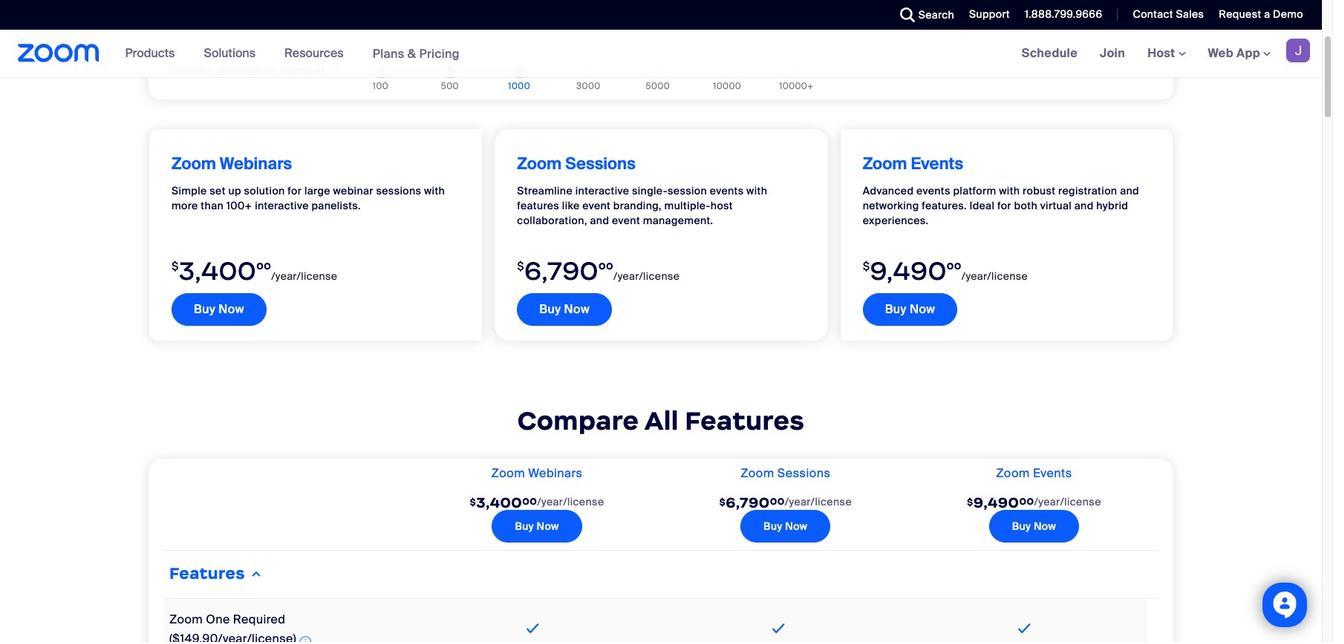 Task type: locate. For each thing, give the bounding box(es) containing it.
0 horizontal spatial event
[[583, 199, 611, 213]]

0 horizontal spatial sessions
[[566, 153, 636, 175]]

profile picture image
[[1287, 39, 1311, 62]]

sessions inside features application
[[778, 466, 831, 482]]

compare
[[518, 405, 639, 438]]

6,790
[[525, 255, 599, 288], [726, 494, 770, 512]]

0 horizontal spatial included image
[[523, 620, 543, 638]]

with inside simple set up solution for large webinar sessions with more than 100+ interactive panelists.
[[424, 184, 445, 198]]

1 vertical spatial zoom sessions
[[741, 466, 831, 482]]

zoom webinars up up
[[172, 153, 292, 175]]

and inside the streamline interactive single-session events with features like event branding, multiple-host collaboration, and event management.
[[590, 214, 610, 227]]

1 horizontal spatial 6,790
[[726, 494, 770, 512]]

2 with from the left
[[747, 184, 768, 198]]

zoom webinars inside features application
[[492, 466, 583, 482]]

3000
[[577, 81, 601, 92]]

1 horizontal spatial included image
[[769, 620, 789, 638]]

events
[[911, 153, 964, 175], [1034, 466, 1073, 482]]

webinars
[[220, 153, 292, 175], [529, 466, 583, 482]]

events
[[710, 184, 744, 198], [917, 184, 951, 198]]

0 vertical spatial sessions
[[566, 153, 636, 175]]

request a demo link
[[1209, 0, 1323, 30], [1220, 7, 1304, 21]]

1 horizontal spatial 9,490
[[974, 494, 1020, 512]]

host
[[711, 199, 733, 213]]

1 horizontal spatial for
[[998, 199, 1012, 213]]

3 with from the left
[[1000, 184, 1021, 198]]

0 horizontal spatial and
[[590, 214, 610, 227]]

zoom sessions inside features application
[[741, 466, 831, 482]]

streamline interactive single-session events with features like event branding, multiple-host collaboration, and event management.
[[517, 184, 768, 227]]

1.888.799.9666 button
[[1014, 0, 1107, 30], [1025, 7, 1103, 21]]

buy now link
[[172, 294, 267, 326], [517, 294, 612, 326], [863, 294, 958, 326], [492, 511, 582, 543], [741, 511, 831, 543], [990, 511, 1080, 543]]

0 vertical spatial event
[[583, 199, 611, 213]]

zoom sessions
[[517, 153, 636, 175], [741, 466, 831, 482]]

features
[[517, 199, 560, 213]]

branding,
[[614, 199, 662, 213]]

1 events from the left
[[710, 184, 744, 198]]

event down branding,
[[612, 214, 641, 227]]

set
[[210, 184, 226, 198]]

zoom webinars
[[172, 153, 292, 175], [492, 466, 583, 482]]

with inside the streamline interactive single-session events with features like event branding, multiple-host collaboration, and event management.
[[747, 184, 768, 198]]

2 vertical spatial and
[[590, 214, 610, 227]]

support link
[[959, 0, 1014, 30], [970, 7, 1010, 21]]

0 horizontal spatial 6,790
[[525, 255, 599, 288]]

interactive down solution
[[255, 199, 309, 213]]

event
[[583, 199, 611, 213], [612, 214, 641, 227]]

large
[[305, 184, 331, 198]]

1 horizontal spatial $ 3,400 00 /year/license
[[470, 494, 605, 512]]

1 vertical spatial 6,790
[[726, 494, 770, 512]]

and for 9,490
[[1075, 199, 1094, 213]]

zoom one required<br>($149.90/year/license) image
[[300, 634, 311, 643]]

choose attendees number application
[[169, 61, 373, 81]]

1 vertical spatial features
[[169, 564, 245, 584]]

for inside advanced events platform with robust registration and networking features. ideal for both virtual and hybrid experiences.
[[998, 199, 1012, 213]]

1 horizontal spatial zoom sessions
[[741, 466, 831, 482]]

1 horizontal spatial and
[[1075, 199, 1094, 213]]

00
[[257, 260, 271, 273], [599, 260, 614, 273], [947, 260, 962, 273], [523, 496, 537, 508], [770, 496, 785, 508], [1020, 496, 1035, 508]]

1000
[[508, 81, 531, 92]]

and right collaboration,
[[590, 214, 610, 227]]

choose attendees number option group
[[149, 48, 1174, 100]]

9,490
[[870, 255, 947, 288], [974, 494, 1020, 512]]

1 horizontal spatial zoom events
[[997, 466, 1073, 482]]

0 horizontal spatial events
[[710, 184, 744, 198]]

search button
[[889, 0, 959, 30]]

with right sessions
[[424, 184, 445, 198]]

and down registration
[[1075, 199, 1094, 213]]

join link
[[1089, 30, 1137, 77]]

with
[[424, 184, 445, 198], [747, 184, 768, 198], [1000, 184, 1021, 198]]

1 vertical spatial webinars
[[529, 466, 583, 482]]

2 horizontal spatial with
[[1000, 184, 1021, 198]]

0 horizontal spatial zoom webinars
[[172, 153, 292, 175]]

1 vertical spatial 3,400
[[477, 494, 523, 512]]

1 horizontal spatial events
[[1034, 466, 1073, 482]]

join
[[1101, 45, 1126, 61]]

2 horizontal spatial and
[[1121, 184, 1140, 198]]

$ 3,400 00 /year/license inside features application
[[470, 494, 605, 512]]

0 vertical spatial 9,490
[[870, 255, 947, 288]]

$ 3,400 00 /year/license
[[172, 255, 338, 288], [470, 494, 605, 512]]

0 horizontal spatial features
[[169, 564, 245, 584]]

0 horizontal spatial for
[[288, 184, 302, 198]]

search
[[919, 8, 955, 22]]

request a demo
[[1220, 7, 1304, 21]]

1 vertical spatial for
[[998, 199, 1012, 213]]

1 horizontal spatial $ 6,790 00 /year/license
[[720, 494, 852, 512]]

and
[[1121, 184, 1140, 198], [1075, 199, 1094, 213], [590, 214, 610, 227]]

1 vertical spatial $ 9,490 00 /year/license
[[968, 494, 1102, 512]]

1 horizontal spatial sessions
[[778, 466, 831, 482]]

0 horizontal spatial events
[[911, 153, 964, 175]]

plans & pricing
[[373, 46, 460, 61]]

1 vertical spatial sessions
[[778, 466, 831, 482]]

plans & pricing link
[[373, 46, 460, 61], [373, 46, 460, 61]]

interactive inside the streamline interactive single-session events with features like event branding, multiple-host collaboration, and event management.
[[576, 184, 630, 198]]

webinars down compare
[[529, 466, 583, 482]]

6,790 inside features application
[[726, 494, 770, 512]]

request
[[1220, 7, 1262, 21]]

webinars up solution
[[220, 153, 292, 175]]

with right session
[[747, 184, 768, 198]]

zoom inside application
[[169, 612, 203, 628]]

virtual
[[1041, 199, 1072, 213]]

2 included image from the left
[[769, 620, 789, 638]]

1 vertical spatial zoom webinars
[[492, 466, 583, 482]]

0 vertical spatial features
[[685, 405, 805, 438]]

1 vertical spatial $ 6,790 00 /year/license
[[720, 494, 852, 512]]

app
[[1237, 45, 1261, 61]]

1 included image from the left
[[523, 620, 543, 638]]

for
[[288, 184, 302, 198], [998, 199, 1012, 213]]

0 horizontal spatial 3,400
[[179, 255, 257, 288]]

host
[[1148, 45, 1179, 61]]

0 vertical spatial $ 3,400 00 /year/license
[[172, 255, 338, 288]]

1 with from the left
[[424, 184, 445, 198]]

events up the host
[[710, 184, 744, 198]]

up
[[228, 184, 241, 198]]

events inside features application
[[1034, 466, 1073, 482]]

1 horizontal spatial 3,400
[[477, 494, 523, 512]]

10000+
[[779, 81, 814, 92]]

events inside advanced events platform with robust registration and networking features. ideal for both virtual and hybrid experiences.
[[917, 184, 951, 198]]

networking
[[863, 199, 920, 213]]

ideal
[[970, 199, 995, 213]]

simple
[[172, 184, 207, 198]]

interactive
[[576, 184, 630, 198], [255, 199, 309, 213]]

features inside cell
[[169, 564, 245, 584]]

banner
[[0, 30, 1323, 78]]

schedule link
[[1011, 30, 1089, 77]]

0 horizontal spatial $ 6,790 00 /year/license
[[517, 255, 680, 288]]

$
[[172, 259, 179, 273], [517, 259, 525, 273], [863, 259, 870, 273], [470, 496, 477, 509], [720, 496, 726, 509], [968, 496, 974, 509]]

3,400
[[179, 255, 257, 288], [477, 494, 523, 512]]

1 vertical spatial and
[[1075, 199, 1094, 213]]

zoom webinars down compare
[[492, 466, 583, 482]]

buy now
[[194, 302, 244, 317], [540, 302, 590, 317], [886, 302, 936, 317], [515, 520, 559, 534], [764, 520, 808, 534], [1013, 520, 1057, 534]]

1 horizontal spatial webinars
[[529, 466, 583, 482]]

with up both
[[1000, 184, 1021, 198]]

0 vertical spatial webinars
[[220, 153, 292, 175]]

1 vertical spatial 9,490
[[974, 494, 1020, 512]]

and up hybrid
[[1121, 184, 1140, 198]]

0 horizontal spatial zoom sessions
[[517, 153, 636, 175]]

included image
[[523, 620, 543, 638], [769, 620, 789, 638], [1015, 620, 1035, 638]]

0 horizontal spatial zoom events
[[863, 153, 964, 175]]

event right like
[[583, 199, 611, 213]]

1 vertical spatial interactive
[[255, 199, 309, 213]]

contact sales link
[[1122, 0, 1209, 30], [1134, 7, 1205, 21]]

0 vertical spatial $ 6,790 00 /year/license
[[517, 255, 680, 288]]

zoom events inside features application
[[997, 466, 1073, 482]]

outer image
[[1069, 0, 1082, 10]]

&
[[408, 46, 416, 61]]

a
[[1265, 7, 1271, 21]]

0 horizontal spatial interactive
[[255, 199, 309, 213]]

contact
[[1134, 7, 1174, 21]]

1.888.799.9666
[[1025, 7, 1103, 21]]

webinars inside features application
[[529, 466, 583, 482]]

1 horizontal spatial events
[[917, 184, 951, 198]]

advanced events platform with robust registration and networking features. ideal for both virtual and hybrid experiences.
[[863, 184, 1140, 227]]

both
[[1015, 199, 1038, 213]]

1 vertical spatial events
[[1034, 466, 1073, 482]]

1 horizontal spatial interactive
[[576, 184, 630, 198]]

10000
[[713, 81, 742, 92]]

events up the features.
[[917, 184, 951, 198]]

contact sales
[[1134, 7, 1205, 21]]

0 vertical spatial zoom webinars
[[172, 153, 292, 175]]

1 vertical spatial zoom events
[[997, 466, 1073, 482]]

1 horizontal spatial zoom webinars
[[492, 466, 583, 482]]

interactive up like
[[576, 184, 630, 198]]

1 horizontal spatial with
[[747, 184, 768, 198]]

0 vertical spatial interactive
[[576, 184, 630, 198]]

for left both
[[998, 199, 1012, 213]]

/year/license
[[271, 270, 338, 283], [614, 270, 680, 283], [962, 270, 1029, 283], [537, 496, 605, 509], [785, 496, 852, 509], [1035, 496, 1102, 509]]

0 horizontal spatial with
[[424, 184, 445, 198]]

all
[[645, 405, 679, 438]]

with inside advanced events platform with robust registration and networking features. ideal for both virtual and hybrid experiences.
[[1000, 184, 1021, 198]]

zoom events
[[863, 153, 964, 175], [997, 466, 1073, 482]]

features cell
[[163, 557, 1159, 593]]

0 vertical spatial for
[[288, 184, 302, 198]]

3 included image from the left
[[1015, 620, 1035, 638]]

for left the large
[[288, 184, 302, 198]]

1 vertical spatial $ 3,400 00 /year/license
[[470, 494, 605, 512]]

sessions
[[566, 153, 636, 175], [778, 466, 831, 482]]

2 events from the left
[[917, 184, 951, 198]]

1 horizontal spatial event
[[612, 214, 641, 227]]

zoom
[[172, 153, 216, 175], [517, 153, 562, 175], [863, 153, 908, 175], [492, 466, 525, 482], [741, 466, 775, 482], [997, 466, 1031, 482], [169, 612, 203, 628]]

compare all features
[[518, 405, 805, 438]]

$ 6,790 00 /year/license
[[517, 255, 680, 288], [720, 494, 852, 512]]

2 horizontal spatial included image
[[1015, 620, 1035, 638]]

$ 9,490 00 /year/license inside features application
[[968, 494, 1102, 512]]

choose attendees number
[[169, 63, 329, 78]]



Task type: vqa. For each thing, say whether or not it's contained in the screenshot.


Task type: describe. For each thing, give the bounding box(es) containing it.
attendees
[[217, 63, 277, 78]]

0 vertical spatial 3,400
[[179, 255, 257, 288]]

web app button
[[1209, 45, 1271, 61]]

interactive inside simple set up solution for large webinar sessions with more than 100+ interactive panelists.
[[255, 199, 309, 213]]

simple set up solution for large webinar sessions with more than 100+ interactive panelists.
[[172, 184, 445, 213]]

0 vertical spatial $ 9,490 00 /year/license
[[863, 255, 1029, 288]]

for inside simple set up solution for large webinar sessions with more than 100+ interactive panelists.
[[288, 184, 302, 198]]

product information navigation
[[114, 30, 471, 78]]

zoom one required application
[[169, 612, 314, 643]]

solutions button
[[204, 30, 262, 77]]

0 horizontal spatial $ 3,400 00 /year/license
[[172, 255, 338, 288]]

robust
[[1023, 184, 1056, 198]]

0 vertical spatial 6,790
[[525, 255, 599, 288]]

0 vertical spatial and
[[1121, 184, 1140, 198]]

0 horizontal spatial webinars
[[220, 153, 292, 175]]

banner containing products
[[0, 30, 1323, 78]]

like
[[562, 199, 580, 213]]

features application
[[163, 460, 1170, 643]]

platform
[[954, 184, 997, 198]]

webinar
[[333, 184, 374, 198]]

web
[[1209, 45, 1234, 61]]

features.
[[922, 199, 967, 213]]

single-
[[632, 184, 668, 198]]

resources
[[285, 45, 344, 61]]

500
[[441, 81, 459, 92]]

session
[[668, 184, 707, 198]]

choose
[[169, 63, 214, 78]]

zoom one required
[[169, 612, 286, 628]]

1 horizontal spatial features
[[685, 405, 805, 438]]

meetings navigation
[[1011, 30, 1323, 78]]

one
[[206, 612, 230, 628]]

sales
[[1177, 7, 1205, 21]]

management.
[[643, 214, 714, 227]]

0 horizontal spatial 9,490
[[870, 255, 947, 288]]

zoom logo image
[[18, 44, 99, 62]]

advanced
[[863, 184, 914, 198]]

schedule
[[1022, 45, 1078, 61]]

right image
[[249, 568, 264, 581]]

panelists.
[[312, 199, 361, 213]]

0 vertical spatial zoom sessions
[[517, 153, 636, 175]]

100+
[[226, 199, 252, 213]]

1 vertical spatial event
[[612, 214, 641, 227]]

solution
[[244, 184, 285, 198]]

$ 6,790 00 /year/license inside features application
[[720, 494, 852, 512]]

0 vertical spatial events
[[911, 153, 964, 175]]

pricing
[[419, 46, 460, 61]]

multiple-
[[665, 199, 711, 213]]

more
[[172, 199, 198, 213]]

events inside the streamline interactive single-session events with features like event branding, multiple-host collaboration, and event management.
[[710, 184, 744, 198]]

solutions
[[204, 45, 256, 61]]

products
[[125, 45, 175, 61]]

sessions
[[376, 184, 422, 198]]

plans
[[373, 46, 405, 61]]

than
[[201, 199, 224, 213]]

number
[[280, 63, 326, 78]]

resources button
[[285, 30, 350, 77]]

demo
[[1274, 7, 1304, 21]]

support
[[970, 7, 1010, 21]]

products button
[[125, 30, 182, 77]]

required
[[233, 612, 286, 628]]

learn more about choose attendees number image
[[332, 63, 341, 80]]

3,400 inside features application
[[477, 494, 523, 512]]

9,490 inside features application
[[974, 494, 1020, 512]]

hybrid
[[1097, 199, 1129, 213]]

100
[[373, 81, 389, 92]]

registration
[[1059, 184, 1118, 198]]

0 vertical spatial zoom events
[[863, 153, 964, 175]]

5000
[[646, 81, 670, 92]]

and for 6,790
[[590, 214, 610, 227]]

streamline
[[517, 184, 573, 198]]

collaboration,
[[517, 214, 588, 227]]

host button
[[1148, 45, 1186, 61]]

experiences.
[[863, 214, 929, 227]]

web app
[[1209, 45, 1261, 61]]



